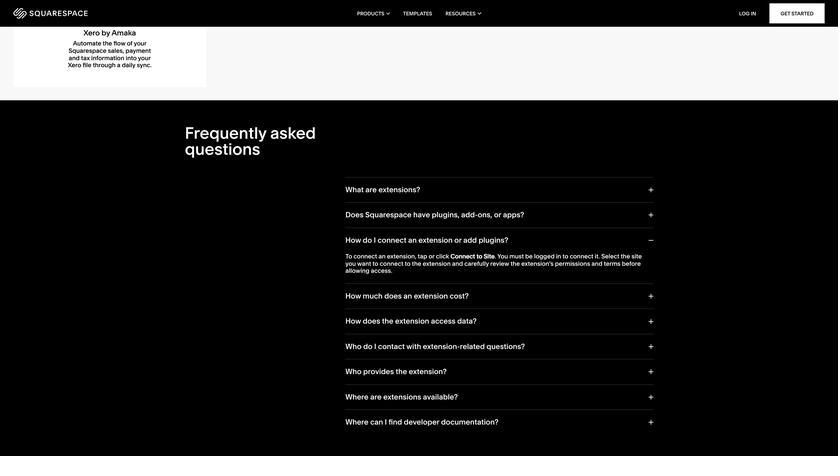 Task type: vqa. For each thing, say whether or not it's contained in the screenshot.
the kearny image
no



Task type: locate. For each thing, give the bounding box(es) containing it.
2 vertical spatial or
[[429, 253, 435, 260]]

xero left file
[[68, 61, 81, 69]]

show answer image for who provides the extension?
[[648, 370, 654, 375]]

site
[[632, 253, 642, 260]]

what
[[346, 185, 364, 194]]

extension up the with
[[395, 317, 429, 326]]

0 vertical spatial show answer image
[[648, 213, 654, 218]]

4 show answer image from the top
[[648, 345, 654, 349]]

payment
[[126, 47, 151, 55]]

1 vertical spatial who
[[346, 368, 362, 377]]

i for contact
[[374, 342, 377, 351]]

show answer image for data?
[[648, 320, 654, 324]]

to left site
[[477, 253, 483, 260]]

an up how does the extension access data?
[[404, 292, 412, 301]]

1 show answer image from the top
[[648, 213, 654, 218]]

1 vertical spatial your
[[138, 54, 151, 62]]

xero by amaka automate the flow of your squarespace sales, payment and tax information into your xero file through a daily sync.
[[68, 28, 152, 69]]

2 horizontal spatial or
[[494, 211, 501, 220]]

0 vertical spatial or
[[494, 211, 501, 220]]

to right in
[[563, 253, 569, 260]]

extension up the click
[[419, 236, 453, 245]]

who for who do i contact with extension-related questions?
[[346, 342, 362, 351]]

0 vertical spatial squarespace
[[69, 47, 107, 55]]

file
[[83, 61, 91, 69]]

0 horizontal spatial or
[[429, 253, 435, 260]]

cost?
[[450, 292, 469, 301]]

permissions
[[555, 260, 590, 268]]

i
[[374, 236, 376, 245], [374, 342, 377, 351], [385, 418, 387, 427]]

into
[[126, 54, 137, 62]]

click
[[436, 253, 449, 260]]

it.
[[595, 253, 600, 260]]

1 where from the top
[[346, 393, 369, 402]]

an up to connect an extension, tap or click connect to site
[[408, 236, 417, 245]]

or for ons,
[[494, 211, 501, 220]]

extension?
[[409, 368, 447, 377]]

extension down how do i connect an extension or add plugins?
[[423, 260, 451, 268]]

resources button
[[446, 0, 481, 27]]

resources
[[446, 10, 476, 17]]

to connect an extension, tap or click connect to site
[[346, 253, 495, 260]]

1 vertical spatial how
[[346, 292, 361, 301]]

3 show answer image from the top
[[648, 320, 654, 324]]

0 vertical spatial does
[[384, 292, 402, 301]]

does right much
[[384, 292, 402, 301]]

plugins,
[[432, 211, 460, 220]]

or left add
[[455, 236, 462, 245]]

get
[[781, 10, 791, 17]]

templates
[[403, 10, 432, 17]]

0 vertical spatial where
[[346, 393, 369, 402]]

the right you
[[511, 260, 520, 268]]

allowing
[[346, 267, 370, 275]]

and right the click
[[452, 260, 463, 268]]

0 vertical spatial do
[[363, 236, 372, 245]]

available?
[[423, 393, 458, 402]]

1 vertical spatial where
[[346, 418, 369, 427]]

are
[[366, 185, 377, 194], [370, 393, 382, 402]]

how for how does the extension access data?
[[346, 317, 361, 326]]

you
[[346, 260, 356, 268]]

0 vertical spatial how
[[346, 236, 361, 245]]

squarespace
[[69, 47, 107, 55], [365, 211, 412, 220]]

1 horizontal spatial xero
[[84, 28, 100, 38]]

to right want
[[373, 260, 379, 268]]

show answer image
[[648, 188, 654, 192], [648, 294, 654, 299], [648, 320, 654, 324], [648, 345, 654, 349], [648, 395, 654, 400], [648, 420, 654, 425]]

the up contact at the left bottom
[[382, 317, 394, 326]]

do left contact at the left bottom
[[363, 342, 373, 351]]

how
[[346, 236, 361, 245], [346, 292, 361, 301], [346, 317, 361, 326]]

with
[[407, 342, 421, 351]]

i for find
[[385, 418, 387, 427]]

1 vertical spatial are
[[370, 393, 382, 402]]

get started
[[781, 10, 814, 17]]

show answer image for documentation?
[[648, 420, 654, 425]]

apps?
[[503, 211, 524, 220]]

connect up allowing
[[354, 253, 377, 260]]

does down much
[[363, 317, 380, 326]]

are for what
[[366, 185, 377, 194]]

connect
[[451, 253, 475, 260]]

developer
[[404, 418, 440, 427]]

2 how from the top
[[346, 292, 361, 301]]

0 horizontal spatial and
[[69, 54, 80, 62]]

do up want
[[363, 236, 372, 245]]

1 vertical spatial i
[[374, 342, 377, 351]]

to
[[477, 253, 483, 260], [563, 253, 569, 260], [373, 260, 379, 268], [405, 260, 411, 268]]

2 horizontal spatial and
[[592, 260, 603, 268]]

daily
[[122, 61, 135, 69]]

i left contact at the left bottom
[[374, 342, 377, 351]]

does
[[384, 292, 402, 301], [363, 317, 380, 326]]

sales,
[[108, 47, 124, 55]]

products
[[357, 10, 385, 17]]

where left can
[[346, 418, 369, 427]]

connect
[[378, 236, 407, 245], [354, 253, 377, 260], [570, 253, 594, 260], [380, 260, 403, 268]]

3 how from the top
[[346, 317, 361, 326]]

data?
[[457, 317, 477, 326]]

ons,
[[478, 211, 493, 220]]

1 how from the top
[[346, 236, 361, 245]]

related
[[460, 342, 485, 351]]

1 vertical spatial squarespace
[[365, 211, 412, 220]]

1 vertical spatial show answer image
[[648, 370, 654, 375]]

the down by
[[103, 40, 112, 47]]

through
[[93, 61, 116, 69]]

0 horizontal spatial does
[[363, 317, 380, 326]]

1 vertical spatial or
[[455, 236, 462, 245]]

1 vertical spatial xero
[[68, 61, 81, 69]]

i up "access."
[[374, 236, 376, 245]]

1 who from the top
[[346, 342, 362, 351]]

log
[[739, 10, 750, 17]]

do for who
[[363, 342, 373, 351]]

0 vertical spatial i
[[374, 236, 376, 245]]

squarespace down what are extensions?
[[365, 211, 412, 220]]

show answer image for extension-
[[648, 345, 654, 349]]

2 vertical spatial i
[[385, 418, 387, 427]]

where for where can i find developer documentation?
[[346, 418, 369, 427]]

squarespace logo image
[[13, 8, 88, 19]]

an up "access."
[[379, 253, 386, 260]]

find
[[389, 418, 402, 427]]

xero up "automate"
[[84, 28, 100, 38]]

an
[[408, 236, 417, 245], [379, 253, 386, 260], [404, 292, 412, 301]]

extension inside the . you must be logged in to connect it. select the site you want to connect to the extension and carefully review the extension's permissions and terms before allowing access.
[[423, 260, 451, 268]]

0 vertical spatial who
[[346, 342, 362, 351]]

connect right want
[[380, 260, 403, 268]]

extension
[[419, 236, 453, 245], [423, 260, 451, 268], [414, 292, 448, 301], [395, 317, 429, 326]]

much
[[363, 292, 383, 301]]

access.
[[371, 267, 393, 275]]

how do i connect an extension or add plugins?
[[346, 236, 508, 245]]

or right tap on the bottom of the page
[[429, 253, 435, 260]]

1 vertical spatial do
[[363, 342, 373, 351]]

2 vertical spatial how
[[346, 317, 361, 326]]

started
[[792, 10, 814, 17]]

the inside xero by amaka automate the flow of your squarespace sales, payment and tax information into your xero file through a daily sync.
[[103, 40, 112, 47]]

where down provides
[[346, 393, 369, 402]]

2 where from the top
[[346, 418, 369, 427]]

squarespace up file
[[69, 47, 107, 55]]

of
[[127, 40, 133, 47]]

in
[[751, 10, 756, 17]]

squarespace logo link
[[13, 8, 176, 19]]

6 show answer image from the top
[[648, 420, 654, 425]]

the left site
[[621, 253, 630, 260]]

connect up extension,
[[378, 236, 407, 245]]

and left terms
[[592, 260, 603, 268]]

0 vertical spatial are
[[366, 185, 377, 194]]

access
[[431, 317, 456, 326]]

do for how
[[363, 236, 372, 245]]

2 show answer image from the top
[[648, 294, 654, 299]]

squarespace inside xero by amaka automate the flow of your squarespace sales, payment and tax information into your xero file through a daily sync.
[[69, 47, 107, 55]]

and left tax
[[69, 54, 80, 62]]

your right of
[[134, 40, 147, 47]]

show answer image
[[648, 213, 654, 218], [648, 370, 654, 375]]

1 horizontal spatial or
[[455, 236, 462, 245]]

or
[[494, 211, 501, 220], [455, 236, 462, 245], [429, 253, 435, 260]]

2 show answer image from the top
[[648, 370, 654, 375]]

are up can
[[370, 393, 382, 402]]

are right what
[[366, 185, 377, 194]]

your right into
[[138, 54, 151, 62]]

0 horizontal spatial squarespace
[[69, 47, 107, 55]]

2 who from the top
[[346, 368, 362, 377]]

i for connect
[[374, 236, 376, 245]]

1 vertical spatial does
[[363, 317, 380, 326]]

and
[[69, 54, 80, 62], [452, 260, 463, 268], [592, 260, 603, 268]]

to
[[346, 253, 352, 260]]

logged
[[534, 253, 555, 260]]

xero
[[84, 28, 100, 38], [68, 61, 81, 69]]

what are extensions?
[[346, 185, 420, 194]]

i right can
[[385, 418, 387, 427]]

1 horizontal spatial does
[[384, 292, 402, 301]]

or right ons,
[[494, 211, 501, 220]]

connect left the it.
[[570, 253, 594, 260]]

your
[[134, 40, 147, 47], [138, 54, 151, 62]]

do
[[363, 236, 372, 245], [363, 342, 373, 351]]

0 vertical spatial xero
[[84, 28, 100, 38]]



Task type: describe. For each thing, give the bounding box(es) containing it.
terms
[[604, 260, 621, 268]]

products button
[[357, 0, 390, 27]]

information
[[91, 54, 124, 62]]

log             in link
[[739, 10, 756, 17]]

site
[[484, 253, 495, 260]]

amaka
[[112, 28, 136, 38]]

are for where
[[370, 393, 382, 402]]

questions?
[[487, 342, 525, 351]]

tax
[[81, 54, 90, 62]]

add-
[[461, 211, 478, 220]]

1 show answer image from the top
[[648, 188, 654, 192]]

frequently
[[185, 123, 267, 143]]

add
[[463, 236, 477, 245]]

show answer image for does squarespace have plugins, add-ons, or apps?
[[648, 213, 654, 218]]

0 vertical spatial an
[[408, 236, 417, 245]]

extensions
[[383, 393, 421, 402]]

can
[[370, 418, 383, 427]]

and inside xero by amaka automate the flow of your squarespace sales, payment and tax information into your xero file through a daily sync.
[[69, 54, 80, 62]]

automate
[[73, 40, 101, 47]]

to left tap on the bottom of the page
[[405, 260, 411, 268]]

extension up access
[[414, 292, 448, 301]]

how much does an extension cost?
[[346, 292, 469, 301]]

templates link
[[403, 0, 432, 27]]

how for how much does an extension cost?
[[346, 292, 361, 301]]

where can i find developer documentation?
[[346, 418, 499, 427]]

extension,
[[387, 253, 417, 260]]

or for extension
[[455, 236, 462, 245]]

does
[[346, 211, 364, 220]]

sync.
[[137, 61, 152, 69]]

who for who provides the extension?
[[346, 368, 362, 377]]

in
[[556, 253, 561, 260]]

by
[[102, 28, 110, 38]]

extension's
[[522, 260, 554, 268]]

1 vertical spatial an
[[379, 253, 386, 260]]

must
[[510, 253, 524, 260]]

asked
[[270, 123, 316, 143]]

how does the extension access data?
[[346, 317, 477, 326]]

0 vertical spatial your
[[134, 40, 147, 47]]

extensions?
[[379, 185, 420, 194]]

plugins?
[[479, 236, 508, 245]]

hide answer image
[[648, 238, 654, 243]]

flow
[[114, 40, 125, 47]]

documentation?
[[441, 418, 499, 427]]

. you must be logged in to connect it. select the site you want to connect to the extension and carefully review the extension's permissions and terms before allowing access.
[[346, 253, 642, 275]]

2 vertical spatial an
[[404, 292, 412, 301]]

questions
[[185, 139, 260, 159]]

be
[[525, 253, 533, 260]]

how for how do i connect an extension or add plugins?
[[346, 236, 361, 245]]

1 horizontal spatial squarespace
[[365, 211, 412, 220]]

select
[[602, 253, 620, 260]]

log             in
[[739, 10, 756, 17]]

you
[[498, 253, 508, 260]]

does squarespace have plugins, add-ons, or apps?
[[346, 211, 524, 220]]

5 show answer image from the top
[[648, 395, 654, 400]]

who do i contact with extension-related questions?
[[346, 342, 525, 351]]

the right provides
[[396, 368, 407, 377]]

.
[[495, 253, 496, 260]]

carefully
[[465, 260, 489, 268]]

have
[[413, 211, 430, 220]]

tap
[[418, 253, 427, 260]]

provides
[[363, 368, 394, 377]]

where are extensions available?
[[346, 393, 458, 402]]

where for where are extensions available?
[[346, 393, 369, 402]]

1 horizontal spatial and
[[452, 260, 463, 268]]

who provides the extension?
[[346, 368, 447, 377]]

get started link
[[770, 3, 825, 23]]

the down how do i connect an extension or add plugins?
[[412, 260, 421, 268]]

show answer image for cost?
[[648, 294, 654, 299]]

want
[[357, 260, 371, 268]]

frequently asked questions
[[185, 123, 316, 159]]

before
[[622, 260, 641, 268]]

review
[[490, 260, 509, 268]]

contact
[[378, 342, 405, 351]]

0 horizontal spatial xero
[[68, 61, 81, 69]]

a
[[117, 61, 121, 69]]

extension-
[[423, 342, 460, 351]]



